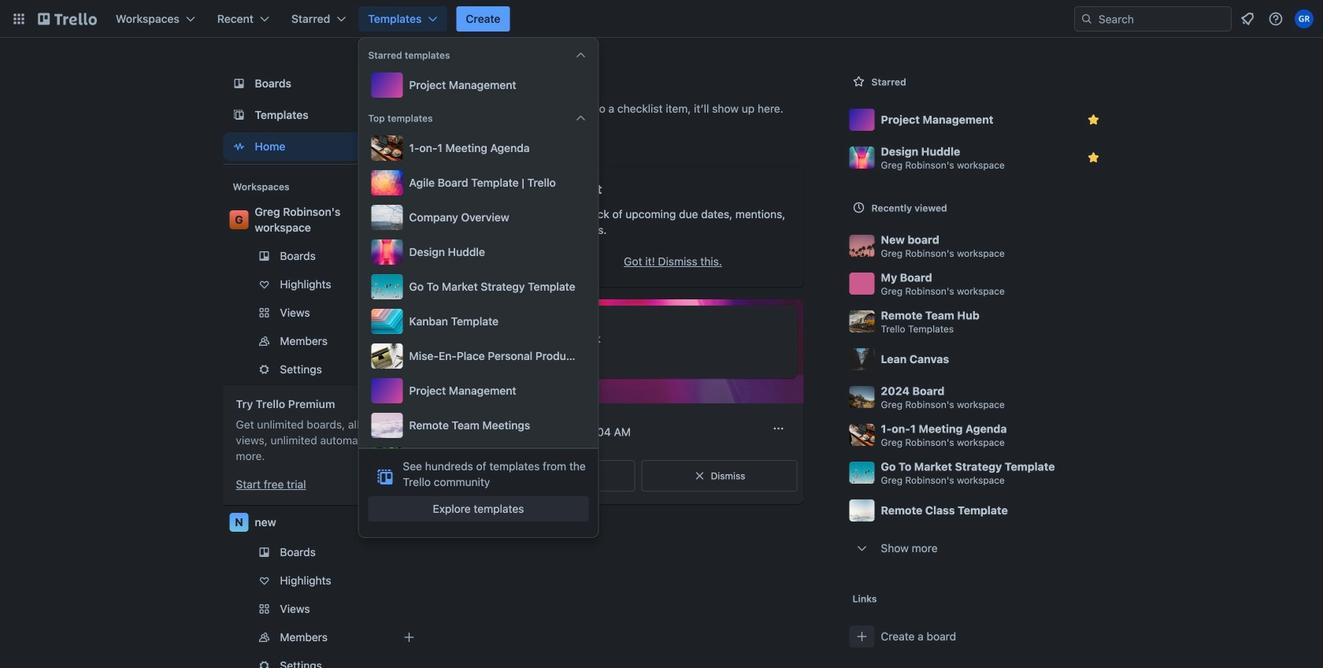 Task type: vqa. For each thing, say whether or not it's contained in the screenshot.
Collapse image to the top
yes



Task type: describe. For each thing, give the bounding box(es) containing it.
click to unstar project management. it will be removed from your starred list. image
[[1086, 112, 1102, 128]]

click to unstar design huddle . it will be removed from your starred list. image
[[1086, 150, 1102, 165]]

board image
[[230, 74, 249, 93]]

home image
[[230, 137, 249, 156]]

back to home image
[[38, 6, 97, 32]]

primary element
[[0, 0, 1324, 38]]

collapse image
[[575, 112, 587, 124]]

search image
[[1081, 13, 1094, 25]]

color: green, title: none image
[[489, 315, 533, 328]]



Task type: locate. For each thing, give the bounding box(es) containing it.
2 add image from the top
[[400, 628, 419, 647]]

1 add image from the top
[[400, 332, 419, 351]]

1 vertical spatial add image
[[400, 628, 419, 647]]

open information menu image
[[1268, 11, 1284, 27]]

greg robinson (gregrobinson96) image
[[1295, 9, 1314, 28]]

collapse image
[[575, 49, 587, 61]]

Search field
[[1094, 8, 1231, 30]]

0 notifications image
[[1239, 9, 1257, 28]]

template board image
[[230, 106, 249, 124]]

menu
[[368, 132, 589, 507]]

add image
[[400, 332, 419, 351], [400, 628, 419, 647]]

0 vertical spatial add image
[[400, 332, 419, 351]]



